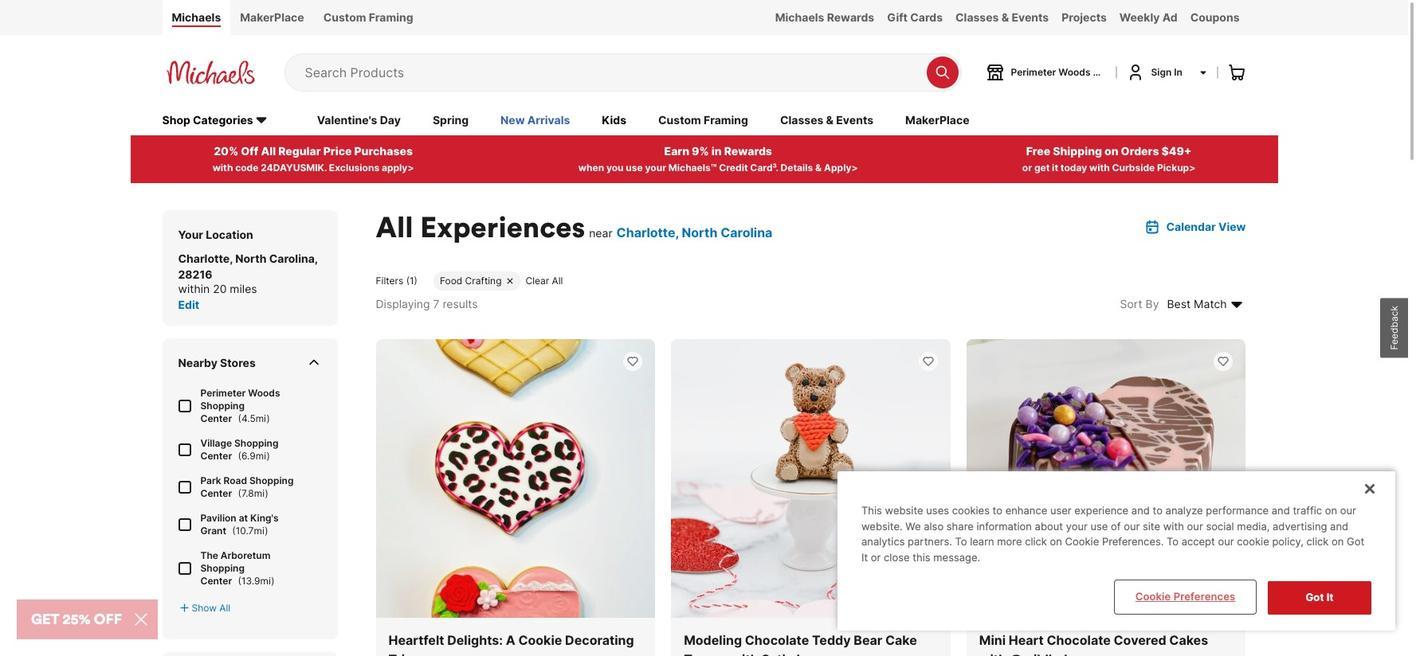 Task type: locate. For each thing, give the bounding box(es) containing it.
0 horizontal spatial framing
[[369, 10, 413, 24]]

north up miles
[[235, 252, 267, 265]]

framing for leftmost custom framing link
[[369, 10, 413, 24]]

classes up the details
[[780, 113, 824, 126]]

mi) down "arboretum"
[[260, 575, 275, 587]]

(
[[238, 413, 241, 425], [238, 450, 241, 462], [238, 487, 241, 499], [232, 525, 236, 537], [238, 575, 241, 587]]

1 horizontal spatial click
[[1307, 536, 1329, 549]]

1 horizontal spatial ,
[[675, 225, 679, 240]]

1 vertical spatial carolina
[[269, 252, 315, 265]]

1 horizontal spatial custom framing link
[[658, 112, 748, 130]]

0 horizontal spatial to
[[955, 536, 967, 549]]

2 chocolate from the left
[[1047, 633, 1111, 649]]

makerplace right michaels 'link'
[[240, 10, 304, 24]]

1 vertical spatial classes
[[780, 113, 824, 126]]

coupons
[[1190, 10, 1240, 24]]

all inside 20% off all regular price purchases with code 24dayusmik. exclusions apply>
[[261, 144, 276, 158]]

( up village shopping center
[[238, 413, 241, 425]]

road
[[224, 475, 247, 487]]

( for 4.5
[[238, 413, 241, 425]]

stores
[[220, 356, 256, 370]]

it down analytics
[[861, 551, 868, 564]]

0 vertical spatial perimeter
[[1011, 66, 1056, 78]]

sign in
[[1151, 66, 1183, 78]]

classes & events right cards
[[956, 10, 1049, 24]]

heart image for cake
[[922, 355, 935, 368]]

center up village
[[200, 413, 232, 425]]

and up site
[[1132, 505, 1150, 517]]

about
[[1035, 520, 1063, 533]]

center left in
[[1139, 66, 1171, 78]]

( for 6.9
[[238, 450, 241, 462]]

your down earn
[[645, 162, 666, 174]]

north
[[682, 225, 718, 240], [235, 252, 267, 265]]

1 horizontal spatial classes & events
[[956, 10, 1049, 24]]

0 horizontal spatial got
[[1306, 592, 1324, 604]]

all right off
[[261, 144, 276, 158]]

1 vertical spatial custom
[[658, 113, 701, 126]]

1 vertical spatial got
[[1306, 592, 1324, 604]]

2 to from the left
[[1153, 505, 1163, 517]]

1 vertical spatial perimeter
[[200, 387, 246, 399]]

shop categories link
[[162, 112, 285, 130]]

near
[[589, 226, 613, 240]]

0 vertical spatial carolina
[[721, 225, 773, 240]]

events for bottom classes & events link
[[836, 113, 874, 126]]

analytics
[[861, 536, 905, 549]]

message.
[[933, 551, 980, 564]]

your down user
[[1066, 520, 1088, 533]]

this
[[861, 505, 882, 517]]

mi) down king's
[[254, 525, 268, 537]]

valentine's day link
[[317, 112, 401, 130]]

shopping inside the arboretum shopping center
[[200, 562, 245, 574]]

chocolate up satin
[[745, 633, 809, 649]]

shopping up ( 6.9 mi)
[[234, 437, 278, 449]]

our
[[1340, 505, 1356, 517], [1124, 520, 1140, 533], [1187, 520, 1203, 533], [1218, 536, 1234, 549]]

within
[[178, 282, 210, 295]]

to left accept on the right of the page
[[1167, 536, 1179, 549]]

( down road
[[238, 487, 241, 499]]

& up "apply>"
[[826, 113, 834, 126]]

and
[[1132, 505, 1150, 517], [1272, 505, 1290, 517], [1330, 520, 1349, 533]]

1 vertical spatial makerplace
[[905, 113, 969, 126]]

or down analytics
[[871, 551, 881, 564]]

with down analyze
[[1163, 520, 1184, 533]]

events up "apply>"
[[836, 113, 874, 126]]

0 vertical spatial use
[[626, 162, 643, 174]]

0 vertical spatial events
[[1012, 10, 1049, 24]]

on up curbside
[[1105, 144, 1119, 158]]

$49+
[[1162, 144, 1192, 158]]

1 horizontal spatial to
[[1153, 505, 1163, 517]]

1 vertical spatial &
[[826, 113, 834, 126]]

1 chocolate from the left
[[745, 633, 809, 649]]

heart image for cakes
[[1217, 355, 1230, 368]]

free shipping on orders $49+ or get it today with curbside pickup>
[[1022, 144, 1196, 174]]

center inside the 'park road shopping center'
[[200, 487, 232, 499]]

24dayusmik.
[[261, 162, 327, 174]]

park
[[200, 475, 221, 487]]

it inside button
[[1327, 592, 1334, 604]]

0 vertical spatial got
[[1347, 536, 1364, 549]]

new arrivals link
[[501, 112, 570, 130]]

0 horizontal spatial woods
[[248, 387, 280, 399]]

shopping left sign at the top of the page
[[1093, 66, 1137, 78]]

ice
[[797, 652, 815, 657]]

0 horizontal spatial &
[[815, 162, 822, 174]]

0 vertical spatial perimeter woods shopping center
[[1011, 66, 1171, 78]]

0 horizontal spatial cookie
[[518, 633, 562, 649]]

perimeter
[[1011, 66, 1056, 78], [200, 387, 246, 399]]

classes
[[956, 10, 999, 24], [780, 113, 824, 126]]

rewards
[[827, 10, 874, 24], [724, 144, 772, 158]]

1 horizontal spatial events
[[1012, 10, 1049, 24]]

accept
[[1182, 536, 1215, 549]]

location
[[206, 228, 253, 241]]

north inside the "all experiences near charlotte , north carolina"
[[682, 225, 718, 240]]

sign in button
[[1126, 63, 1208, 82]]

center inside the arboretum shopping center
[[200, 575, 232, 587]]

20
[[213, 282, 227, 295]]

1 vertical spatial north
[[235, 252, 267, 265]]

with down mini
[[979, 652, 1007, 657]]

it down advertising
[[1327, 592, 1334, 604]]

with inside modeling chocolate teddy bear cake topper with satin ice
[[731, 652, 759, 657]]

mi) up the 'park road shopping center'
[[256, 450, 270, 462]]

chocolate up "@wildbakes"
[[1047, 633, 1111, 649]]

0 horizontal spatial rewards
[[724, 144, 772, 158]]

1 horizontal spatial cookie
[[1065, 536, 1099, 549]]

1 vertical spatial cookie
[[1135, 591, 1171, 604]]

( 6.9 mi)
[[235, 450, 270, 462]]

center down park at the bottom of the page
[[200, 487, 232, 499]]

custom framing link
[[314, 0, 423, 35], [658, 112, 748, 130]]

rewards left gift
[[827, 10, 874, 24]]

classes & events link right cards
[[949, 0, 1055, 35]]

your inside this website uses cookies to enhance user experience and to analyze performance and traffic on our website. we also share information about your use of our site with our social media, advertising and analytics partners. to learn more click on cookie preferences. to accept our cookie policy, click on got it or close this message.
[[1066, 520, 1088, 533]]

0 horizontal spatial michaels
[[172, 10, 221, 24]]

1 michaels from the left
[[172, 10, 221, 24]]

credit
[[719, 162, 748, 174]]

makerplace for the left the makerplace link
[[240, 10, 304, 24]]

1 horizontal spatial &
[[826, 113, 834, 126]]

mi) up ( 6.9 mi)
[[256, 413, 270, 425]]

use inside earn 9% in rewards when you use your michaels™ credit card³. details & apply>
[[626, 162, 643, 174]]

cookie right a
[[518, 633, 562, 649]]

got inside got it button
[[1306, 592, 1324, 604]]

1 vertical spatial makerplace link
[[905, 112, 969, 130]]

use down experience
[[1091, 520, 1108, 533]]

1 vertical spatial your
[[1066, 520, 1088, 533]]

0 vertical spatial north
[[682, 225, 718, 240]]

modeling chocolate teddy bear cake topper with satin ice
[[684, 633, 917, 657]]

1 to from the left
[[993, 505, 1003, 517]]

mi) up king's
[[254, 487, 268, 499]]

1 horizontal spatial heart image
[[1217, 355, 1230, 368]]

mi) for ( 7.8 mi)
[[254, 487, 268, 499]]

0 horizontal spatial ,
[[315, 252, 318, 265]]

cookie down experience
[[1065, 536, 1099, 549]]

traffic
[[1293, 505, 1322, 517]]

close
[[884, 551, 910, 564]]

0 horizontal spatial perimeter
[[200, 387, 246, 399]]

0 horizontal spatial chocolate
[[745, 633, 809, 649]]

heart image
[[922, 355, 935, 368], [1217, 355, 1230, 368]]

share
[[947, 520, 974, 533]]

mi)
[[256, 413, 270, 425], [256, 450, 270, 462], [254, 487, 268, 499], [254, 525, 268, 537], [260, 575, 275, 587]]

& right cards
[[1002, 10, 1009, 24]]

framing
[[369, 10, 413, 24], [704, 113, 748, 126]]

heartfelt delights: a cookie decorating trio image
[[376, 339, 655, 619]]

with right 'today'
[[1089, 162, 1110, 174]]

tabler image
[[178, 603, 190, 615]]

topper
[[684, 652, 728, 657]]

0 horizontal spatial classes & events
[[780, 113, 874, 126]]

1 horizontal spatial it
[[1327, 592, 1334, 604]]

0 vertical spatial classes & events
[[956, 10, 1049, 24]]

1 horizontal spatial woods
[[1059, 66, 1091, 78]]

makerplace down search button icon
[[905, 113, 969, 126]]

to down "share"
[[955, 536, 967, 549]]

shopping for ( 7.8 mi)
[[249, 475, 294, 487]]

, inside the "all experiences near charlotte , north carolina"
[[675, 225, 679, 240]]

michaels for michaels rewards
[[775, 10, 824, 24]]

arrivals
[[527, 113, 570, 126]]

with down 20%
[[212, 162, 233, 174]]

details
[[781, 162, 813, 174]]

shopping inside the 'park road shopping center'
[[249, 475, 294, 487]]

on inside free shipping on orders $49+ or get it today with curbside pickup>
[[1105, 144, 1119, 158]]

custom for the bottommost custom framing link
[[658, 113, 701, 126]]

0 horizontal spatial your
[[645, 162, 666, 174]]

classes & events up "apply>"
[[780, 113, 874, 126]]

0 horizontal spatial or
[[871, 551, 881, 564]]

custom framing for leftmost custom framing link
[[323, 10, 413, 24]]

to
[[955, 536, 967, 549], [1167, 536, 1179, 549]]

1 vertical spatial perimeter woods shopping center
[[200, 387, 280, 425]]

with inside 20% off all regular price purchases with code 24dayusmik. exclusions apply>
[[212, 162, 233, 174]]

chocolate inside modeling chocolate teddy bear cake topper with satin ice
[[745, 633, 809, 649]]

classes & events link up "apply>"
[[780, 112, 874, 130]]

0 vertical spatial custom
[[323, 10, 366, 24]]

center inside button
[[1139, 66, 1171, 78]]

0 horizontal spatial events
[[836, 113, 874, 126]]

got down advertising
[[1306, 592, 1324, 604]]

0 horizontal spatial makerplace
[[240, 10, 304, 24]]

perimeter woods shopping center down stores
[[200, 387, 280, 425]]

shopping up ( 7.8 mi)
[[249, 475, 294, 487]]

1 horizontal spatial perimeter woods shopping center
[[1011, 66, 1171, 78]]

0 horizontal spatial classes & events link
[[780, 112, 874, 130]]

our down social
[[1218, 536, 1234, 549]]

0 vertical spatial cookie
[[1065, 536, 1099, 549]]

perimeter down nearby stores
[[200, 387, 246, 399]]

1 click from the left
[[1025, 536, 1047, 549]]

1 vertical spatial use
[[1091, 520, 1108, 533]]

1 horizontal spatial north
[[682, 225, 718, 240]]

click down about
[[1025, 536, 1047, 549]]

food crafting
[[440, 275, 502, 287]]

1 horizontal spatial or
[[1022, 162, 1032, 174]]

north right charlotte
[[682, 225, 718, 240]]

0 vertical spatial woods
[[1059, 66, 1091, 78]]

1 vertical spatial or
[[871, 551, 881, 564]]

custom framing for the bottommost custom framing link
[[658, 113, 748, 126]]

1 horizontal spatial michaels
[[775, 10, 824, 24]]

preferences.
[[1102, 536, 1164, 549]]

uses
[[926, 505, 949, 517]]

events
[[1012, 10, 1049, 24], [836, 113, 874, 126]]

or left get
[[1022, 162, 1032, 174]]

( for 10.7
[[232, 525, 236, 537]]

on right policy,
[[1332, 536, 1344, 549]]

partners.
[[908, 536, 952, 549]]

your
[[178, 228, 203, 241]]

rewards up 'credit'
[[724, 144, 772, 158]]

carolina
[[721, 225, 773, 240], [269, 252, 315, 265]]

shopping up 4.5
[[200, 400, 245, 412]]

1 horizontal spatial carolina
[[721, 225, 773, 240]]

0 horizontal spatial custom framing
[[323, 10, 413, 24]]

all right clear
[[552, 275, 563, 287]]

to up site
[[1153, 505, 1163, 517]]

day
[[380, 113, 401, 126]]

0 vertical spatial framing
[[369, 10, 413, 24]]

search button image
[[934, 64, 950, 80]]

perimeter inside button
[[1011, 66, 1056, 78]]

cookie up covered
[[1135, 591, 1171, 604]]

0 vertical spatial makerplace link
[[231, 0, 314, 35]]

( for 13.9
[[238, 575, 241, 587]]

0 horizontal spatial click
[[1025, 536, 1047, 549]]

our up preferences.
[[1124, 520, 1140, 533]]

2 to from the left
[[1167, 536, 1179, 549]]

2 horizontal spatial cookie
[[1135, 591, 1171, 604]]

center down village
[[200, 450, 232, 462]]

teddy
[[812, 633, 851, 649]]

2 michaels from the left
[[775, 10, 824, 24]]

1 vertical spatial woods
[[248, 387, 280, 399]]

or inside this website uses cookies to enhance user experience and to analyze performance and traffic on our website. we also share information about your use of our site with our social media, advertising and analytics partners. to learn more click on cookie preferences. to accept our cookie policy, click on got it or close this message.
[[871, 551, 881, 564]]

1 horizontal spatial classes & events link
[[949, 0, 1055, 35]]

show all
[[192, 602, 230, 614]]

classes right cards
[[956, 10, 999, 24]]

michaels for michaels
[[172, 10, 221, 24]]

perimeter down projects link
[[1011, 66, 1056, 78]]

crafting
[[465, 275, 502, 287]]

0 horizontal spatial makerplace link
[[231, 0, 314, 35]]

click down advertising
[[1307, 536, 1329, 549]]

1 vertical spatial framing
[[704, 113, 748, 126]]

woods down projects link
[[1059, 66, 1091, 78]]

or inside free shipping on orders $49+ or get it today with curbside pickup>
[[1022, 162, 1032, 174]]

events left projects
[[1012, 10, 1049, 24]]

0 vertical spatial makerplace
[[240, 10, 304, 24]]

get
[[1034, 162, 1050, 174]]

( 4.5 mi)
[[235, 413, 270, 425]]

off
[[241, 144, 259, 158]]

shopping inside button
[[1093, 66, 1137, 78]]

1 vertical spatial ,
[[315, 252, 318, 265]]

shop
[[162, 113, 190, 126]]

( down "arboretum"
[[238, 575, 241, 587]]

2 vertical spatial cookie
[[518, 633, 562, 649]]

0 horizontal spatial classes
[[780, 113, 824, 126]]

satin
[[761, 652, 794, 657]]

0 vertical spatial &
[[1002, 10, 1009, 24]]

1 vertical spatial custom framing
[[658, 113, 748, 126]]

Search Input field
[[305, 54, 918, 91]]

0 vertical spatial your
[[645, 162, 666, 174]]

center inside 'perimeter woods shopping center'
[[200, 413, 232, 425]]

0 vertical spatial classes & events link
[[949, 0, 1055, 35]]

& right the details
[[815, 162, 822, 174]]

mi) for ( 13.9 mi)
[[260, 575, 275, 587]]

0 horizontal spatial custom
[[323, 10, 366, 24]]

woods up '( 4.5 mi)'
[[248, 387, 280, 399]]

heart
[[1009, 633, 1044, 649]]

0 vertical spatial classes
[[956, 10, 999, 24]]

in
[[1174, 66, 1183, 78]]

0 vertical spatial custom framing link
[[314, 0, 423, 35]]

( down pavilion
[[232, 525, 236, 537]]

orders
[[1121, 144, 1159, 158]]

delights:
[[447, 633, 503, 649]]

cookies
[[952, 505, 990, 517]]

( up road
[[238, 450, 241, 462]]

1 horizontal spatial perimeter
[[1011, 66, 1056, 78]]

use right "you"
[[626, 162, 643, 174]]

custom
[[323, 10, 366, 24], [658, 113, 701, 126]]

shopping down the on the left bottom of the page
[[200, 562, 245, 574]]

2 horizontal spatial &
[[1002, 10, 1009, 24]]

the
[[200, 550, 218, 562]]

1 vertical spatial it
[[1327, 592, 1334, 604]]

and right advertising
[[1330, 520, 1349, 533]]

to up information
[[993, 505, 1003, 517]]

heart image
[[627, 355, 639, 368]]

0 vertical spatial or
[[1022, 162, 1032, 174]]

28216
[[178, 268, 212, 281]]

1 vertical spatial rewards
[[724, 144, 772, 158]]

today
[[1061, 162, 1087, 174]]

categories
[[193, 113, 253, 126]]

exclusions
[[329, 162, 379, 174]]

chocolate inside mini heart chocolate covered cakes with @wildbakes
[[1047, 633, 1111, 649]]

decorating
[[565, 633, 634, 649]]

1 horizontal spatial rewards
[[827, 10, 874, 24]]

0 horizontal spatial it
[[861, 551, 868, 564]]

0 horizontal spatial use
[[626, 162, 643, 174]]

learn
[[970, 536, 994, 549]]

1 horizontal spatial chocolate
[[1047, 633, 1111, 649]]

charlotte, north carolina
[[178, 252, 315, 265]]

2 heart image from the left
[[1217, 355, 1230, 368]]

center down the on the left bottom of the page
[[200, 575, 232, 587]]

1 vertical spatial classes & events
[[780, 113, 874, 126]]

kids link
[[602, 112, 626, 130]]

with left satin
[[731, 652, 759, 657]]

and up advertising
[[1272, 505, 1290, 517]]

media,
[[1237, 520, 1270, 533]]

carolina inside the "all experiences near charlotte , north carolina"
[[721, 225, 773, 240]]

0 vertical spatial custom framing
[[323, 10, 413, 24]]

1 horizontal spatial custom
[[658, 113, 701, 126]]

1 heart image from the left
[[922, 355, 935, 368]]

filters (1)
[[376, 275, 418, 287]]

michaels inside 'link'
[[172, 10, 221, 24]]

9%
[[692, 144, 709, 158]]

2 vertical spatial &
[[815, 162, 822, 174]]

0 horizontal spatial perimeter woods shopping center
[[200, 387, 280, 425]]

spring link
[[433, 112, 469, 130]]

0 vertical spatial rewards
[[827, 10, 874, 24]]

perimeter woods shopping center down projects link
[[1011, 66, 1171, 78]]

on
[[1105, 144, 1119, 158], [1325, 505, 1337, 517], [1050, 536, 1062, 549], [1332, 536, 1344, 549]]

covered
[[1114, 633, 1166, 649]]

all right show in the bottom left of the page
[[219, 602, 230, 614]]

(1)
[[406, 275, 418, 287]]

got up got it button
[[1347, 536, 1364, 549]]

shopping inside 'perimeter woods shopping center'
[[200, 400, 245, 412]]

perimeter woods shopping center inside perimeter woods shopping center button
[[1011, 66, 1171, 78]]

shopping for ( 4.5 mi)
[[200, 400, 245, 412]]

center for ( 4.5 mi)
[[200, 413, 232, 425]]



Task type: describe. For each thing, give the bounding box(es) containing it.
2 click from the left
[[1307, 536, 1329, 549]]

view
[[1218, 220, 1246, 233]]

website
[[885, 505, 923, 517]]

more
[[997, 536, 1022, 549]]

pavilion at king's grant
[[200, 512, 279, 537]]

on down about
[[1050, 536, 1062, 549]]

it inside this website uses cookies to enhance user experience and to analyze performance and traffic on our website. we also share information about your use of our site with our social media, advertising and analytics partners. to learn more click on cookie preferences. to accept our cookie policy, click on got it or close this message.
[[861, 551, 868, 564]]

apply>
[[382, 162, 414, 174]]

mini heart chocolate covered cakes with @wildbakes image
[[967, 339, 1246, 619]]

cookie inside this website uses cookies to enhance user experience and to analyze performance and traffic on our website. we also share information about your use of our site with our social media, advertising and analytics partners. to learn more click on cookie preferences. to accept our cookie policy, click on got it or close this message.
[[1065, 536, 1099, 549]]

with inside mini heart chocolate covered cakes with @wildbakes
[[979, 652, 1007, 657]]

1 horizontal spatial classes
[[956, 10, 999, 24]]

1 horizontal spatial makerplace link
[[905, 112, 969, 130]]

charlotte
[[617, 225, 675, 240]]

show
[[192, 602, 217, 614]]

heartfelt
[[389, 633, 444, 649]]

michaels rewards link
[[769, 0, 881, 35]]

your inside earn 9% in rewards when you use your michaels™ credit card³. details & apply>
[[645, 162, 666, 174]]

this
[[913, 551, 931, 564]]

cake
[[885, 633, 917, 649]]

policy,
[[1272, 536, 1304, 549]]

miles
[[230, 282, 257, 295]]

filters
[[376, 275, 403, 287]]

gift cards link
[[881, 0, 949, 35]]

mi) for ( 10.7 mi)
[[254, 525, 268, 537]]

edit
[[178, 298, 199, 311]]

king's
[[250, 512, 279, 524]]

with inside this website uses cookies to enhance user experience and to analyze performance and traffic on our website. we also share information about your use of our site with our social media, advertising and analytics partners. to learn more click on cookie preferences. to accept our cookie policy, click on got it or close this message.
[[1163, 520, 1184, 533]]

( for 7.8
[[238, 487, 241, 499]]

events for top classes & events link
[[1012, 10, 1049, 24]]

tabler image
[[306, 355, 322, 371]]

center inside village shopping center
[[200, 450, 232, 462]]

user
[[1050, 505, 1072, 517]]

weekly
[[1120, 10, 1160, 24]]

our right traffic
[[1340, 505, 1356, 517]]

heartfelt delights: a cookie decorating trio link
[[376, 339, 655, 657]]

1 vertical spatial custom framing link
[[658, 112, 748, 130]]

free
[[1026, 144, 1050, 158]]

sort by
[[1120, 297, 1159, 311]]

mi) for ( 6.9 mi)
[[256, 450, 270, 462]]

1 vertical spatial classes & events link
[[780, 112, 874, 130]]

information
[[977, 520, 1032, 533]]

center for ( 13.9 mi)
[[200, 575, 232, 587]]

gift
[[887, 10, 908, 24]]

village
[[200, 437, 232, 449]]

& for bottom classes & events link
[[826, 113, 834, 126]]

calendar
[[1166, 220, 1216, 233]]

use inside this website uses cookies to enhance user experience and to analyze performance and traffic on our website. we also share information about your use of our site with our social media, advertising and analytics partners. to learn more click on cookie preferences. to accept our cookie policy, click on got it or close this message.
[[1091, 520, 1108, 533]]

park road shopping center
[[200, 475, 294, 499]]

purchases
[[354, 144, 413, 158]]

bear
[[854, 633, 882, 649]]

mini heart chocolate covered cakes with @wildbakes
[[979, 633, 1208, 657]]

1 horizontal spatial and
[[1272, 505, 1290, 517]]

2 horizontal spatial and
[[1330, 520, 1349, 533]]

0 horizontal spatial carolina
[[269, 252, 315, 265]]

of
[[1111, 520, 1121, 533]]

results
[[443, 297, 478, 311]]

social
[[1206, 520, 1234, 533]]

advertising
[[1273, 520, 1327, 533]]

got it
[[1306, 592, 1334, 604]]

shipping
[[1053, 144, 1102, 158]]

also
[[924, 520, 944, 533]]

cakes
[[1169, 633, 1208, 649]]

new
[[501, 113, 525, 126]]

experience
[[1075, 505, 1129, 517]]

center for ( 7.8 mi)
[[200, 487, 232, 499]]

performance
[[1206, 505, 1269, 517]]

1 to from the left
[[955, 536, 967, 549]]

you
[[606, 162, 624, 174]]

cookie preferences button
[[1116, 582, 1255, 614]]

a
[[506, 633, 515, 649]]

ad
[[1162, 10, 1178, 24]]

shopping inside village shopping center
[[234, 437, 278, 449]]

makerplace for rightmost the makerplace link
[[905, 113, 969, 126]]

kids
[[602, 113, 626, 126]]

on right traffic
[[1325, 505, 1337, 517]]

framing for the bottommost custom framing link
[[704, 113, 748, 126]]

& inside earn 9% in rewards when you use your michaels™ credit card³. details & apply>
[[815, 162, 822, 174]]

20%
[[214, 144, 239, 158]]

new arrivals
[[501, 113, 570, 126]]

apply>
[[824, 162, 858, 174]]

7.8
[[241, 487, 254, 499]]

10.7
[[236, 525, 254, 537]]

trio
[[389, 652, 413, 657]]

perimeter woods shopping center button
[[985, 63, 1171, 82]]

modeling chocolate teddy bear cake topper with satin ice image
[[671, 339, 951, 619]]

rewards inside earn 9% in rewards when you use your michaels™ credit card³. details & apply>
[[724, 144, 772, 158]]

20% off all regular price purchases with code 24dayusmik. exclusions apply>
[[212, 144, 414, 174]]

curbside
[[1112, 162, 1155, 174]]

code
[[235, 162, 259, 174]]

clear all
[[526, 275, 563, 287]]

with inside free shipping on orders $49+ or get it today with curbside pickup>
[[1089, 162, 1110, 174]]

, inside the , 28216
[[315, 252, 318, 265]]

our up accept on the right of the page
[[1187, 520, 1203, 533]]

custom for leftmost custom framing link
[[323, 10, 366, 24]]

cookie inside button
[[1135, 591, 1171, 604]]

food
[[440, 275, 462, 287]]

your location
[[178, 228, 253, 241]]

mi) for ( 4.5 mi)
[[256, 413, 270, 425]]

earn
[[664, 144, 689, 158]]

4.5
[[241, 413, 256, 425]]

in
[[711, 144, 722, 158]]

mini heart chocolate covered cakes with @wildbakes link
[[967, 339, 1246, 657]]

regular
[[278, 144, 321, 158]]

when
[[578, 162, 604, 174]]

displaying 7 results
[[376, 297, 478, 311]]

arboretum
[[221, 550, 270, 562]]

cookie preferences
[[1135, 591, 1235, 604]]

0 horizontal spatial and
[[1132, 505, 1150, 517]]

( 7.8 mi)
[[235, 487, 268, 499]]

modeling chocolate teddy bear cake topper with satin ice link
[[671, 339, 951, 657]]

cookie inside the heartfelt delights: a cookie decorating trio
[[518, 633, 562, 649]]

heartfelt delights: a cookie decorating trio
[[389, 633, 634, 657]]

valentine's
[[317, 113, 377, 126]]

preferences
[[1174, 591, 1235, 604]]

got inside this website uses cookies to enhance user experience and to analyze performance and traffic on our website. we also share information about your use of our site with our social media, advertising and analytics partners. to learn more click on cookie preferences. to accept our cookie policy, click on got it or close this message.
[[1347, 536, 1364, 549]]

michaels™
[[668, 162, 717, 174]]

0 horizontal spatial custom framing link
[[314, 0, 423, 35]]

0 horizontal spatial north
[[235, 252, 267, 265]]

& for top classes & events link
[[1002, 10, 1009, 24]]

nearby
[[178, 356, 217, 370]]

all up 'filters (1)'
[[376, 209, 413, 245]]

shopping for ( 13.9 mi)
[[200, 562, 245, 574]]

card³.
[[750, 162, 778, 174]]

woods inside button
[[1059, 66, 1091, 78]]



Task type: vqa. For each thing, say whether or not it's contained in the screenshot.
Within
yes



